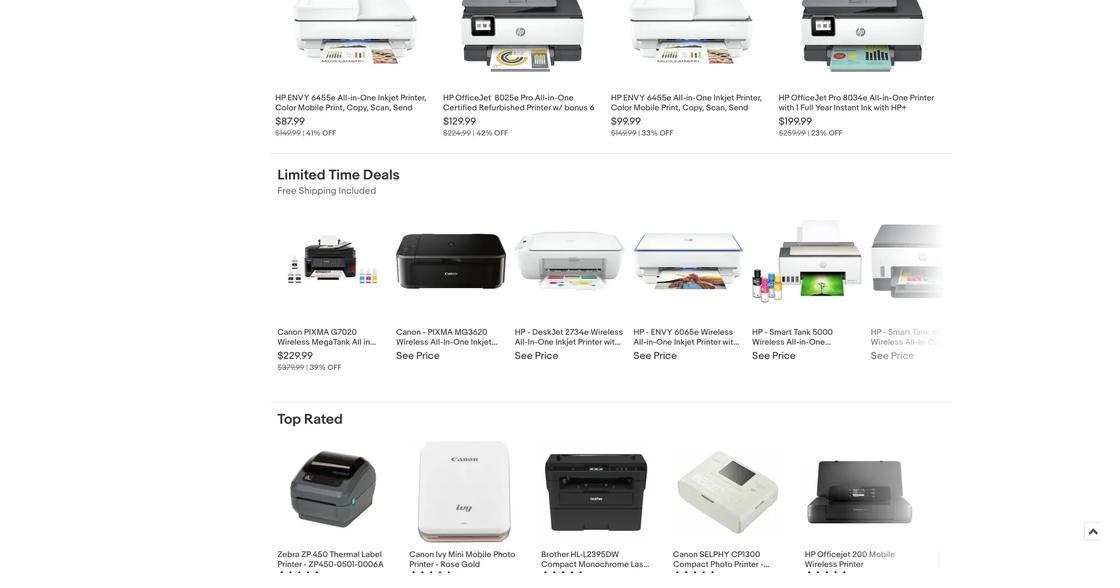Task type: vqa. For each thing, say whether or not it's contained in the screenshot.
Limited
yes



Task type: describe. For each thing, give the bounding box(es) containing it.
4 see from the left
[[752, 351, 770, 363]]

off inside hp envy 6455e all-in-one inkjet printer, color mobile print, copy, scan, send $99.99 $149.99 | 33% off
[[660, 129, 673, 138]]

$229.99
[[277, 351, 313, 363]]

in- inside hp officejet pro 8034e all-in-one printer with 1 full year instant ink with hp+ $199.99 $259.99 | 23% off
[[882, 93, 892, 103]]

3 for hp - deskjet 2734e wireless all-in-one inkjet printer with 3 months of instan...
[[515, 347, 520, 358]]

printer inside canon selphy cp1300 compact photo printer - white (2235c001)
[[734, 560, 758, 570]]

| inside the hp envy 6455e all-in-one inkjet printer, color mobile print, copy, scan, send $87.99 $149.99 | 41% off
[[303, 129, 304, 138]]

- inside zebra zp 450 thermal label printer - zp450-0501-0006a
[[304, 560, 307, 570]]

all- inside hp officejet pro 8034e all-in-one printer with 1 full year instant ink with hp+ $199.99 $259.99 | 23% off
[[869, 93, 882, 103]]

w/
[[553, 103, 563, 113]]

hp - envy 6065e wireless all-in-one inkjet printer with 3 months of instant i... image
[[634, 233, 743, 290]]

hp envy 6455e all-in-one inkjet printer, color mobile print, copy, scan, send image for $87.99
[[293, 0, 417, 73]]

cp1300
[[731, 550, 760, 560]]

hp envy 6455e all-in-one inkjet printer, color mobile print, copy, scan, send $99.99 $149.99 | 33% off
[[611, 93, 762, 138]]

wireless inside canon pixma g7020 wireless megatank all in one printer
[[277, 337, 310, 348]]

photo for mobile
[[493, 550, 515, 560]]

hp for instant
[[634, 327, 644, 338]]

canon ivy mini mobile photo printer - rose gold image
[[415, 438, 514, 548]]

instan...
[[561, 347, 589, 358]]

mini
[[448, 550, 464, 560]]

off inside the hp envy 6455e all-in-one inkjet printer, color mobile print, copy, scan, send $87.99 $149.99 | 41% off
[[322, 129, 336, 138]]

wireless for hp - envy 6065e wireless all-in-one inkjet printer with 3 months of instant i...
[[701, 327, 733, 338]]

printer inside hp officejet 200 mobile wireless printer
[[839, 560, 864, 570]]

hp officejet pro 8034e all-in-one printer with 1 full year instant ink with hp+ image
[[801, 0, 925, 73]]

- inside hp - envy 6065e wireless all-in-one inkjet printer with 3 months of instant i...
[[646, 327, 649, 338]]

one inside the hp envy 6455e all-in-one inkjet printer, color mobile print, copy, scan, send $87.99 $149.99 | 41% off
[[360, 93, 376, 103]]

4.8 out of 5 stars image for zebra
[[277, 570, 321, 574]]

- left black
[[422, 347, 425, 358]]

$99.99
[[611, 116, 641, 128]]

canon pixma g7020 wireless megatank all in one printer image
[[277, 207, 387, 316]]

canon - pixma mg3620 wireless all-in-one inkjet printer - black image
[[396, 234, 506, 289]]

in- for $87.99
[[350, 93, 360, 103]]

months for in-
[[521, 347, 550, 358]]

hp officejet pro 8034e all-in-one printer with 1 full year instant ink with hp+ $199.99 $259.99 | 23% off
[[779, 93, 934, 138]]

1
[[796, 103, 799, 113]]

print, for $99.99
[[661, 103, 681, 113]]

$149.99 text field for $99.99
[[611, 129, 637, 138]]

8034e
[[843, 93, 868, 103]]

3 for hp - envy 6065e wireless all-in-one inkjet printer with 3 months of instant i...
[[634, 347, 638, 358]]

officejet
[[817, 550, 851, 560]]

canon for canon ivy mini mobile photo printer - rose gold
[[409, 550, 434, 560]]

photo for compact
[[710, 560, 732, 570]]

5 see from the left
[[871, 351, 889, 363]]

hp - deskjet 2734e wireless all-in-one inkjet printer with 3 months of instan...
[[515, 327, 623, 358]]

0006a
[[358, 560, 384, 570]]

23%
[[811, 129, 827, 138]]

printer inside hp officejet pro 8034e all-in-one printer with 1 full year instant ink with hp+ $199.99 $259.99 | 23% off
[[910, 93, 934, 103]]

in- for pixma
[[443, 337, 453, 348]]

all- inside the hp envy 6455e all-in-one inkjet printer, color mobile print, copy, scan, send $87.99 $149.99 | 41% off
[[337, 93, 350, 103]]

compact for brother
[[541, 560, 577, 570]]

zebra zp 450 thermal label printer - zp450-0501-0006a link
[[277, 548, 387, 570]]

price for envy
[[654, 351, 677, 363]]

wireless for hp officejet 200 mobile wireless printer
[[805, 560, 837, 570]]

send for $99.99
[[729, 103, 748, 113]]

printer inside "hp officejet  8025e pro all-in-one certified refurbished printer w/ bonus 6 $129.99 $224.99 | 42% off"
[[527, 103, 551, 113]]

see price for envy
[[634, 351, 677, 363]]

all- inside hp - envy 6065e wireless all-in-one inkjet printer with 3 months of instant i...
[[634, 337, 646, 348]]

canon selphy cp1300 compact photo printer - white (2235c001)
[[673, 550, 764, 574]]

inkjet for hp - envy 6065e wireless all-in-one inkjet printer with 3 months of instant i...
[[674, 337, 695, 348]]

zebra zp 450 thermal label printer - zp450-0501-0006a image
[[277, 445, 387, 541]]

off inside $229.99 $379.99 | 39% off
[[328, 363, 341, 373]]

instant inside hp officejet pro 8034e all-in-one printer with 1 full year instant ink with hp+ $199.99 $259.99 | 23% off
[[834, 103, 859, 113]]

canon for canon - pixma mg3620 wireless all-in-one inkjet printer - black
[[396, 327, 421, 338]]

ivy
[[436, 550, 446, 560]]

450
[[313, 550, 328, 560]]

laser inside the brother hl-l2395dw compact monochrome laser printer
[[631, 560, 651, 570]]

$87.99
[[275, 116, 305, 128]]

- left mg3620
[[423, 327, 426, 338]]

all- inside canon - pixma mg3620 wireless all-in-one inkjet printer - black
[[430, 337, 443, 348]]

printer inside canon ivy mini mobile photo printer - rose gold
[[409, 560, 434, 570]]

hl- for laser
[[966, 550, 979, 560]]

$259.99
[[779, 129, 806, 138]]

canon for canon selphy cp1300 compact photo printer - white (2235c001)
[[673, 550, 698, 560]]

mobile inside the hp envy 6455e all-in-one inkjet printer, color mobile print, copy, scan, send $87.99 $149.99 | 41% off
[[298, 103, 324, 113]]

brother hl-l2395dw compact monochrome laser printer
[[541, 550, 651, 574]]

copy, for $99.99
[[682, 103, 704, 113]]

with inside hp - envy 6065e wireless all-in-one inkjet printer with 3 months of instant i...
[[723, 337, 738, 348]]

$379.99 text field
[[277, 363, 304, 373]]

| inside hp envy 6455e all-in-one inkjet printer, color mobile print, copy, scan, send $99.99 $149.99 | 33% off
[[638, 129, 640, 138]]

deskjet
[[532, 327, 563, 338]]

thermal
[[330, 550, 360, 560]]

5 price from the left
[[891, 351, 914, 363]]

8025e
[[495, 93, 519, 103]]

wireless for canon - pixma mg3620 wireless all-in-one inkjet printer - black
[[396, 337, 428, 348]]

price for deskjet
[[535, 351, 558, 363]]

rose
[[440, 560, 460, 570]]

color for $87.99
[[275, 103, 296, 113]]

all- inside "hp officejet  8025e pro all-in-one certified refurbished printer w/ bonus 6 $129.99 $224.99 | 42% off"
[[535, 93, 548, 103]]

scan, for $99.99
[[706, 103, 727, 113]]

4.8 out of 5 stars image for canon
[[673, 570, 717, 574]]

megatank
[[312, 337, 350, 348]]

free
[[277, 186, 297, 197]]

print, for $87.99
[[326, 103, 345, 113]]

months for in-
[[640, 347, 668, 358]]

certified
[[443, 103, 477, 113]]

printer, for $99.99
[[736, 93, 762, 103]]

brother for wireless
[[937, 550, 964, 560]]

monochrome
[[579, 560, 629, 570]]

pixma inside canon pixma g7020 wireless megatank all in one printer
[[304, 327, 329, 338]]

gold
[[461, 560, 480, 570]]

all- inside 'hp - deskjet 2734e wireless all-in-one inkjet printer with 3 months of instan...'
[[515, 337, 528, 348]]

canon selphy cp1300 compact photo printer - white (2235c001) link
[[673, 548, 783, 574]]

printer inside zebra zp 450 thermal label printer - zp450-0501-0006a
[[277, 560, 302, 570]]

top
[[277, 412, 301, 429]]

see price for deskjet
[[515, 351, 558, 363]]

zp
[[301, 550, 311, 560]]

brother hl-l3270cdw wireless laser printer link
[[937, 548, 1047, 570]]

year
[[815, 103, 832, 113]]

hp - envy 6065e wireless all-in-one inkjet printer with 3 months of instant i...
[[634, 327, 738, 358]]

in- for deskjet
[[528, 337, 538, 348]]

all
[[352, 337, 362, 348]]

inkjet for hp - deskjet 2734e wireless all-in-one inkjet printer with 3 months of instan...
[[555, 337, 576, 348]]

full
[[801, 103, 813, 113]]

$149.99 for $87.99
[[275, 129, 301, 138]]

l2395dw
[[583, 550, 619, 560]]

g7020
[[331, 327, 357, 338]]

42%
[[476, 129, 493, 138]]

label
[[361, 550, 382, 560]]

1 see price link from the left
[[752, 207, 862, 391]]

one inside canon pixma g7020 wireless megatank all in one printer
[[277, 347, 293, 358]]

price for pixma
[[416, 351, 440, 363]]

officejet
[[791, 93, 827, 103]]

one inside hp officejet pro 8034e all-in-one printer with 1 full year instant ink with hp+ $199.99 $259.99 | 23% off
[[892, 93, 908, 103]]

hp for $99.99
[[611, 93, 621, 103]]

off inside "hp officejet  8025e pro all-in-one certified refurbished printer w/ bonus 6 $129.99 $224.99 | 42% off"
[[494, 129, 508, 138]]

black
[[427, 347, 448, 358]]

printer inside the brother hl-l2395dw compact monochrome laser printer
[[541, 570, 566, 574]]

included
[[339, 186, 376, 197]]

hp - smart tank 5000 wireless all-in-one supertank inkjet printer with up to ... image
[[752, 220, 862, 303]]

mobile inside hp envy 6455e all-in-one inkjet printer, color mobile print, copy, scan, send $99.99 $149.99 | 33% off
[[634, 103, 659, 113]]

ink
[[861, 103, 872, 113]]

with inside 'hp - deskjet 2734e wireless all-in-one inkjet printer with 3 months of instan...'
[[604, 337, 619, 348]]

hp for $87.99
[[275, 93, 286, 103]]

brother hl-l2395dw compact monochrome laser printer image
[[541, 438, 651, 548]]

- inside canon selphy cp1300 compact photo printer - white (2235c001)
[[760, 560, 764, 570]]

mobile inside canon ivy mini mobile photo printer - rose gold
[[466, 550, 491, 560]]

brother hl-l2395dw compact monochrome laser printer link
[[541, 548, 651, 574]]

$149.99 text field for $87.99
[[275, 129, 301, 138]]

brother for compact
[[541, 550, 569, 560]]

$259.99 text field
[[779, 129, 806, 138]]

one inside hp - envy 6065e wireless all-in-one inkjet printer with 3 months of instant i...
[[656, 337, 672, 348]]

envy inside hp - envy 6065e wireless all-in-one inkjet printer with 3 months of instant i...
[[651, 327, 673, 338]]

- inside 'hp - deskjet 2734e wireless all-in-one inkjet printer with 3 months of instan...'
[[527, 327, 530, 338]]

i...
[[707, 347, 715, 358]]

39%
[[310, 363, 326, 373]]

one inside "hp officejet  8025e pro all-in-one certified refurbished printer w/ bonus 6 $129.99 $224.99 | 42% off"
[[558, 93, 574, 103]]

see for hp - envy 6065e wireless all-in-one inkjet printer with 3 months of instant i...
[[634, 351, 651, 363]]

zebra
[[277, 550, 299, 560]]

4.9 out of 5 stars image for ivy
[[409, 570, 453, 574]]

hp officejet 200 mobile wireless printer
[[805, 550, 895, 570]]

6455e for $99.99
[[647, 93, 671, 103]]

canon ivy mini mobile photo printer - rose gold link
[[409, 548, 519, 570]]

printer inside hp - envy 6065e wireless all-in-one inkjet printer with 3 months of instant i...
[[696, 337, 721, 348]]

in
[[363, 337, 370, 348]]

41%
[[306, 129, 321, 138]]

4.9 out of 5 stars image for officejet
[[805, 570, 849, 574]]

hp for |
[[443, 93, 454, 103]]

zebra zp 450 thermal label printer - zp450-0501-0006a
[[277, 550, 384, 570]]

pro for $199.99
[[829, 93, 841, 103]]



Task type: locate. For each thing, give the bounding box(es) containing it.
top rated
[[277, 412, 343, 429]]

| left 42%
[[473, 129, 475, 138]]

one inside 'hp - deskjet 2734e wireless all-in-one inkjet printer with 3 months of instan...'
[[538, 337, 554, 348]]

1 horizontal spatial hl-
[[966, 550, 979, 560]]

pro left the "8034e"
[[829, 93, 841, 103]]

brother hl-l3270cdw wireless laser printer
[[937, 550, 1021, 570]]

hp left "6065e"
[[634, 327, 644, 338]]

white
[[673, 570, 695, 574]]

with right ink
[[874, 103, 889, 113]]

1 4.8 out of 5 stars image from the left
[[277, 570, 321, 574]]

| inside "hp officejet  8025e pro all-in-one certified refurbished printer w/ bonus 6 $129.99 $224.99 | 42% off"
[[473, 129, 475, 138]]

canon - pixma mg3620 wireless all-in-one inkjet printer - black
[[396, 327, 492, 358]]

6455e inside the hp envy 6455e all-in-one inkjet printer, color mobile print, copy, scan, send $87.99 $149.99 | 41% off
[[311, 93, 336, 103]]

$149.99 text field down $99.99 in the top of the page
[[611, 129, 637, 138]]

printer inside 'hp - deskjet 2734e wireless all-in-one inkjet printer with 3 months of instan...'
[[578, 337, 602, 348]]

with left '1' at top right
[[779, 103, 794, 113]]

2 color from the left
[[611, 103, 632, 113]]

6455e inside hp envy 6455e all-in-one inkjet printer, color mobile print, copy, scan, send $99.99 $149.99 | 33% off
[[647, 93, 671, 103]]

with
[[779, 103, 794, 113], [874, 103, 889, 113], [604, 337, 619, 348], [723, 337, 738, 348]]

pro inside hp officejet pro 8034e all-in-one printer with 1 full year instant ink with hp+ $199.99 $259.99 | 23% off
[[829, 93, 841, 103]]

1 horizontal spatial brother
[[937, 550, 964, 560]]

0 horizontal spatial send
[[393, 103, 412, 113]]

2 scan, from the left
[[706, 103, 727, 113]]

4.9 out of 5 stars image for hl-
[[937, 570, 981, 574]]

send inside the hp envy 6455e all-in-one inkjet printer, color mobile print, copy, scan, send $87.99 $149.99 | 41% off
[[393, 103, 412, 113]]

off
[[322, 129, 336, 138], [494, 129, 508, 138], [660, 129, 673, 138], [829, 129, 842, 138], [328, 363, 341, 373]]

in- inside hp - envy 6065e wireless all-in-one inkjet printer with 3 months of instant i...
[[646, 337, 656, 348]]

hl- inside brother hl-l3270cdw wireless laser printer
[[966, 550, 979, 560]]

1 price from the left
[[416, 351, 440, 363]]

copy, for $87.99
[[347, 103, 369, 113]]

4.9 out of 5 stars image
[[409, 570, 453, 574], [805, 570, 849, 574], [937, 570, 981, 574]]

see
[[396, 351, 414, 363], [515, 351, 533, 363], [634, 351, 651, 363], [752, 351, 770, 363], [871, 351, 889, 363]]

0 horizontal spatial 4.9 out of 5 stars image
[[409, 570, 453, 574]]

hp - smart tank 6001 wireless all-in-one supertank inkjet printer with up to ... image
[[871, 225, 981, 298]]

0 horizontal spatial of
[[551, 347, 559, 358]]

1 pixma from the left
[[304, 327, 329, 338]]

0 horizontal spatial compact
[[541, 560, 577, 570]]

1 vertical spatial instant
[[679, 347, 705, 358]]

hp left '1' at top right
[[779, 93, 789, 103]]

color for $99.99
[[611, 103, 632, 113]]

canon selphy cp1300 compact photo printer - white (2235c001) image
[[673, 448, 783, 538]]

$149.99 text field down $87.99
[[275, 129, 301, 138]]

in- inside hp envy 6455e all-in-one inkjet printer, color mobile print, copy, scan, send $99.99 $149.99 | 33% off
[[686, 93, 696, 103]]

of for instan...
[[551, 347, 559, 358]]

envy left "6065e"
[[651, 327, 673, 338]]

brother inside the brother hl-l2395dw compact monochrome laser printer
[[541, 550, 569, 560]]

printer, inside the hp envy 6455e all-in-one inkjet printer, color mobile print, copy, scan, send $87.99 $149.99 | 41% off
[[400, 93, 426, 103]]

0 horizontal spatial scan,
[[370, 103, 391, 113]]

4.8 out of 5 stars image down l2395dw
[[541, 570, 585, 574]]

0 horizontal spatial brother
[[541, 550, 569, 560]]

hp inside hp envy 6455e all-in-one inkjet printer, color mobile print, copy, scan, send $99.99 $149.99 | 33% off
[[611, 93, 621, 103]]

33%
[[642, 129, 658, 138]]

printer, left '1' at top right
[[736, 93, 762, 103]]

1 horizontal spatial months
[[640, 347, 668, 358]]

in- for $129.99
[[548, 93, 558, 103]]

0 horizontal spatial hp envy 6455e all-in-one inkjet printer, color mobile print, copy, scan, send image
[[293, 0, 417, 73]]

hp left officejet
[[805, 550, 815, 560]]

printer, inside hp envy 6455e all-in-one inkjet printer, color mobile print, copy, scan, send $99.99 $149.99 | 33% off
[[736, 93, 762, 103]]

1 horizontal spatial copy,
[[682, 103, 704, 113]]

1 horizontal spatial of
[[670, 347, 677, 358]]

off right 23%
[[829, 129, 842, 138]]

2 horizontal spatial envy
[[651, 327, 673, 338]]

hp envy 6455e all-in-one inkjet printer, color mobile print, copy, scan, send $87.99 $149.99 | 41% off
[[275, 93, 426, 138]]

hp for instan...
[[515, 327, 525, 338]]

4.8 out of 5 stars image for brother
[[541, 570, 585, 574]]

2 compact from the left
[[673, 560, 709, 570]]

-
[[423, 327, 426, 338], [527, 327, 530, 338], [646, 327, 649, 338], [422, 347, 425, 358], [304, 560, 307, 570], [435, 560, 439, 570], [760, 560, 764, 570]]

2 $149.99 text field from the left
[[611, 129, 637, 138]]

hp envy 6455e all-in-one inkjet printer, color mobile print, copy, scan, send image for $99.99
[[629, 0, 753, 73]]

zp450-
[[309, 560, 337, 570]]

2 see price from the left
[[515, 351, 558, 363]]

hp officejet  8025e pro all-in-one certified refurbished printer w/ bonus 6 $129.99 $224.99 | 42% off
[[443, 93, 594, 138]]

printer inside brother hl-l3270cdw wireless laser printer
[[993, 560, 1017, 570]]

selphy
[[700, 550, 729, 560]]

0 horizontal spatial pixma
[[304, 327, 329, 338]]

all-
[[337, 93, 350, 103], [535, 93, 548, 103], [673, 93, 686, 103], [869, 93, 882, 103], [430, 337, 443, 348], [515, 337, 528, 348], [634, 337, 646, 348]]

scan, for $87.99
[[370, 103, 391, 113]]

pixma up black
[[428, 327, 453, 338]]

compact
[[541, 560, 577, 570], [673, 560, 709, 570]]

| left the 41%
[[303, 129, 304, 138]]

in- inside "hp officejet  8025e pro all-in-one certified refurbished printer w/ bonus 6 $129.99 $224.99 | 42% off"
[[548, 93, 558, 103]]

1 horizontal spatial instant
[[834, 103, 859, 113]]

0 horizontal spatial instant
[[679, 347, 705, 358]]

canon for canon pixma g7020 wireless megatank all in one printer
[[277, 327, 302, 338]]

canon inside canon - pixma mg3620 wireless all-in-one inkjet printer - black
[[396, 327, 421, 338]]

inkjet for canon - pixma mg3620 wireless all-in-one inkjet printer - black
[[471, 337, 492, 348]]

2 pro from the left
[[829, 93, 841, 103]]

wireless inside brother hl-l3270cdw wireless laser printer
[[937, 560, 969, 570]]

| left 39%
[[306, 363, 308, 373]]

inkjet inside the hp envy 6455e all-in-one inkjet printer, color mobile print, copy, scan, send $87.99 $149.99 | 41% off
[[378, 93, 399, 103]]

- left "deskjet"
[[527, 327, 530, 338]]

3 inside hp - envy 6065e wireless all-in-one inkjet printer with 3 months of instant i...
[[634, 347, 638, 358]]

6065e
[[674, 327, 699, 338]]

instant inside hp - envy 6065e wireless all-in-one inkjet printer with 3 months of instant i...
[[679, 347, 705, 358]]

hp inside hp officejet pro 8034e all-in-one printer with 1 full year instant ink with hp+ $199.99 $259.99 | 23% off
[[779, 93, 789, 103]]

5 see price from the left
[[871, 351, 914, 363]]

limited time deals free shipping included
[[277, 167, 400, 197]]

1 3 from the left
[[515, 347, 520, 358]]

hp up $129.99
[[443, 93, 454, 103]]

hp up $87.99
[[275, 93, 286, 103]]

mobile right mini
[[466, 550, 491, 560]]

pro inside "hp officejet  8025e pro all-in-one certified refurbished printer w/ bonus 6 $129.99 $224.99 | 42% off"
[[521, 93, 533, 103]]

2 horizontal spatial 4.9 out of 5 stars image
[[937, 570, 981, 574]]

envy inside hp envy 6455e all-in-one inkjet printer, color mobile print, copy, scan, send $99.99 $149.99 | 33% off
[[623, 93, 645, 103]]

2 price from the left
[[535, 351, 558, 363]]

in- left mg3620
[[443, 337, 453, 348]]

mobile
[[298, 103, 324, 113], [634, 103, 659, 113], [466, 550, 491, 560], [869, 550, 895, 560]]

0 horizontal spatial see price link
[[752, 207, 862, 391]]

1 horizontal spatial 4.9 out of 5 stars image
[[805, 570, 849, 574]]

- inside canon ivy mini mobile photo printer - rose gold
[[435, 560, 439, 570]]

2 in- from the left
[[528, 337, 538, 348]]

(2235c001)
[[697, 570, 739, 574]]

1 hl- from the left
[[571, 550, 583, 560]]

color up $87.99
[[275, 103, 296, 113]]

2 of from the left
[[670, 347, 677, 358]]

4.8 out of 5 stars image down zp
[[277, 570, 321, 574]]

$379.99
[[277, 363, 304, 373]]

1 hp envy 6455e all-in-one inkjet printer, color mobile print, copy, scan, send image from the left
[[293, 0, 417, 73]]

shipping
[[299, 186, 336, 197]]

compact inside canon selphy cp1300 compact photo printer - white (2235c001)
[[673, 560, 709, 570]]

0 vertical spatial instant
[[834, 103, 859, 113]]

3
[[515, 347, 520, 358], [634, 347, 638, 358]]

canon pixma g7020 wireless megatank all in one printer
[[277, 327, 370, 358]]

0 horizontal spatial in-
[[443, 337, 453, 348]]

all- inside hp envy 6455e all-in-one inkjet printer, color mobile print, copy, scan, send $99.99 $149.99 | 33% off
[[673, 93, 686, 103]]

inkjet inside hp envy 6455e all-in-one inkjet printer, color mobile print, copy, scan, send $99.99 $149.99 | 33% off
[[714, 93, 734, 103]]

$129.99
[[443, 116, 476, 128]]

color
[[275, 103, 296, 113], [611, 103, 632, 113]]

instant left ink
[[834, 103, 859, 113]]

2 laser from the left
[[971, 560, 991, 570]]

in- left instan...
[[528, 337, 538, 348]]

4.9 out of 5 stars image down l3270cdw
[[937, 570, 981, 574]]

canon ivy mini mobile photo printer - rose gold
[[409, 550, 515, 570]]

1 $149.99 from the left
[[275, 129, 301, 138]]

1 horizontal spatial in-
[[528, 337, 538, 348]]

200
[[852, 550, 867, 560]]

0 horizontal spatial copy,
[[347, 103, 369, 113]]

scan,
[[370, 103, 391, 113], [706, 103, 727, 113]]

time
[[329, 167, 360, 184]]

wireless for hp - deskjet 2734e wireless all-in-one inkjet printer with 3 months of instan...
[[591, 327, 623, 338]]

wireless left l3270cdw
[[937, 560, 969, 570]]

$149.99 down $99.99 in the top of the page
[[611, 129, 637, 138]]

1 horizontal spatial compact
[[673, 560, 709, 570]]

hl- inside the brother hl-l2395dw compact monochrome laser printer
[[571, 550, 583, 560]]

brother left l2395dw
[[541, 550, 569, 560]]

instant left i...
[[679, 347, 705, 358]]

0 horizontal spatial envy
[[287, 93, 309, 103]]

print, inside the hp envy 6455e all-in-one inkjet printer, color mobile print, copy, scan, send $87.99 $149.99 | 41% off
[[326, 103, 345, 113]]

0 horizontal spatial printer,
[[400, 93, 426, 103]]

hp for with
[[779, 93, 789, 103]]

compact for canon
[[673, 560, 709, 570]]

of inside hp - envy 6065e wireless all-in-one inkjet printer with 3 months of instant i...
[[670, 347, 677, 358]]

canon inside canon selphy cp1300 compact photo printer - white (2235c001)
[[673, 550, 698, 560]]

1 horizontal spatial laser
[[971, 560, 991, 570]]

canon up $229.99
[[277, 327, 302, 338]]

1 horizontal spatial pro
[[829, 93, 841, 103]]

wireless left 200
[[805, 560, 837, 570]]

color inside hp envy 6455e all-in-one inkjet printer, color mobile print, copy, scan, send $99.99 $149.99 | 33% off
[[611, 103, 632, 113]]

1 print, from the left
[[326, 103, 345, 113]]

4.9 out of 5 stars image down ivy
[[409, 570, 453, 574]]

$149.99 for $99.99
[[611, 129, 637, 138]]

- left "6065e"
[[646, 327, 649, 338]]

of left instan...
[[551, 347, 559, 358]]

2 6455e from the left
[[647, 93, 671, 103]]

photo
[[493, 550, 515, 560], [710, 560, 732, 570]]

deals
[[363, 167, 400, 184]]

- left rose
[[435, 560, 439, 570]]

canon inside canon pixma g7020 wireless megatank all in one printer
[[277, 327, 302, 338]]

$224.99 text field
[[443, 129, 471, 138]]

scan, inside hp envy 6455e all-in-one inkjet printer, color mobile print, copy, scan, send $99.99 $149.99 | 33% off
[[706, 103, 727, 113]]

| inside hp officejet pro 8034e all-in-one printer with 1 full year instant ink with hp+ $199.99 $259.99 | 23% off
[[808, 129, 809, 138]]

send
[[393, 103, 412, 113], [729, 103, 748, 113]]

2 4.9 out of 5 stars image from the left
[[805, 570, 849, 574]]

6455e up the 41%
[[311, 93, 336, 103]]

2734e
[[565, 327, 589, 338]]

hp officejet 200 mobile wireless printer image
[[805, 460, 915, 526]]

color inside the hp envy 6455e all-in-one inkjet printer, color mobile print, copy, scan, send $87.99 $149.99 | 41% off
[[275, 103, 296, 113]]

hp inside "hp officejet  8025e pro all-in-one certified refurbished printer w/ bonus 6 $129.99 $224.99 | 42% off"
[[443, 93, 454, 103]]

off right the 41%
[[322, 129, 336, 138]]

2 pixma from the left
[[428, 327, 453, 338]]

off right 42%
[[494, 129, 508, 138]]

| left 33%
[[638, 129, 640, 138]]

send inside hp envy 6455e all-in-one inkjet printer, color mobile print, copy, scan, send $99.99 $149.99 | 33% off
[[729, 103, 748, 113]]

1 horizontal spatial send
[[729, 103, 748, 113]]

limited
[[277, 167, 326, 184]]

2 4.8 out of 5 stars image from the left
[[541, 570, 585, 574]]

hl- for monochrome
[[571, 550, 583, 560]]

1 horizontal spatial see price link
[[871, 207, 981, 391]]

1 horizontal spatial 6455e
[[647, 93, 671, 103]]

printer,
[[400, 93, 426, 103], [736, 93, 762, 103]]

1 $149.99 text field from the left
[[275, 129, 301, 138]]

of for instant
[[670, 347, 677, 358]]

laser inside brother hl-l3270cdw wireless laser printer
[[971, 560, 991, 570]]

printer
[[910, 93, 934, 103], [527, 103, 551, 113], [578, 337, 602, 348], [696, 337, 721, 348], [295, 347, 320, 358], [396, 347, 420, 358], [277, 560, 302, 570], [409, 560, 434, 570], [734, 560, 758, 570], [839, 560, 864, 570], [993, 560, 1017, 570], [541, 570, 566, 574]]

4 see price from the left
[[752, 351, 796, 363]]

in- inside the hp envy 6455e all-in-one inkjet printer, color mobile print, copy, scan, send $87.99 $149.99 | 41% off
[[350, 93, 360, 103]]

0 horizontal spatial months
[[521, 347, 550, 358]]

$149.99 inside the hp envy 6455e all-in-one inkjet printer, color mobile print, copy, scan, send $87.99 $149.99 | 41% off
[[275, 129, 301, 138]]

canon
[[277, 327, 302, 338], [396, 327, 421, 338], [409, 550, 434, 560], [673, 550, 698, 560]]

see price link
[[752, 207, 862, 391], [871, 207, 981, 391]]

scan, inside the hp envy 6455e all-in-one inkjet printer, color mobile print, copy, scan, send $87.99 $149.99 | 41% off
[[370, 103, 391, 113]]

1 horizontal spatial 4.8 out of 5 stars image
[[541, 570, 585, 574]]

2 horizontal spatial 4.8 out of 5 stars image
[[673, 570, 717, 574]]

1 horizontal spatial color
[[611, 103, 632, 113]]

4.8 out of 5 stars image down selphy
[[673, 570, 717, 574]]

1 horizontal spatial 3
[[634, 347, 638, 358]]

pro right 8025e
[[521, 93, 533, 103]]

3 4.9 out of 5 stars image from the left
[[937, 570, 981, 574]]

copy,
[[347, 103, 369, 113], [682, 103, 704, 113]]

2 copy, from the left
[[682, 103, 704, 113]]

envy up $99.99 in the top of the page
[[623, 93, 645, 103]]

1 brother from the left
[[541, 550, 569, 560]]

$149.99
[[275, 129, 301, 138], [611, 129, 637, 138]]

envy inside the hp envy 6455e all-in-one inkjet printer, color mobile print, copy, scan, send $87.99 $149.99 | 41% off
[[287, 93, 309, 103]]

mobile right 200
[[869, 550, 895, 560]]

1 4.9 out of 5 stars image from the left
[[409, 570, 453, 574]]

2 print, from the left
[[661, 103, 681, 113]]

of
[[551, 347, 559, 358], [670, 347, 677, 358]]

2 hp envy 6455e all-in-one inkjet printer, color mobile print, copy, scan, send image from the left
[[629, 0, 753, 73]]

printer, for $87.99
[[400, 93, 426, 103]]

pixma left g7020
[[304, 327, 329, 338]]

- left zp450-
[[304, 560, 307, 570]]

envy for $87.99
[[287, 93, 309, 103]]

hp
[[275, 93, 286, 103], [443, 93, 454, 103], [611, 93, 621, 103], [779, 93, 789, 103], [515, 327, 525, 338], [634, 327, 644, 338], [805, 550, 815, 560]]

compact inside the brother hl-l2395dw compact monochrome laser printer
[[541, 560, 577, 570]]

hp inside hp officejet 200 mobile wireless printer
[[805, 550, 815, 560]]

brother left l3270cdw
[[937, 550, 964, 560]]

2 send from the left
[[729, 103, 748, 113]]

0501-
[[337, 560, 358, 570]]

1 horizontal spatial pixma
[[428, 327, 453, 338]]

$149.99 down $87.99
[[275, 129, 301, 138]]

2 brother from the left
[[937, 550, 964, 560]]

$224.99
[[443, 129, 471, 138]]

envy up $87.99
[[287, 93, 309, 103]]

price
[[416, 351, 440, 363], [535, 351, 558, 363], [654, 351, 677, 363], [772, 351, 796, 363], [891, 351, 914, 363]]

instant
[[834, 103, 859, 113], [679, 347, 705, 358]]

$149.99 text field
[[275, 129, 301, 138], [611, 129, 637, 138]]

3 price from the left
[[654, 351, 677, 363]]

in-
[[350, 93, 360, 103], [548, 93, 558, 103], [686, 93, 696, 103], [882, 93, 892, 103], [646, 337, 656, 348]]

1 horizontal spatial hp envy 6455e all-in-one inkjet printer, color mobile print, copy, scan, send image
[[629, 0, 753, 73]]

one inside hp envy 6455e all-in-one inkjet printer, color mobile print, copy, scan, send $99.99 $149.99 | 33% off
[[696, 93, 712, 103]]

see for hp - deskjet 2734e wireless all-in-one inkjet printer with 3 months of instan...
[[515, 351, 533, 363]]

2 hl- from the left
[[966, 550, 979, 560]]

one
[[360, 93, 376, 103], [558, 93, 574, 103], [696, 93, 712, 103], [892, 93, 908, 103], [453, 337, 469, 348], [538, 337, 554, 348], [656, 337, 672, 348], [277, 347, 293, 358]]

6455e
[[311, 93, 336, 103], [647, 93, 671, 103]]

hp inside 'hp - deskjet 2734e wireless all-in-one inkjet printer with 3 months of instan...'
[[515, 327, 525, 338]]

print, inside hp envy 6455e all-in-one inkjet printer, color mobile print, copy, scan, send $99.99 $149.99 | 33% off
[[661, 103, 681, 113]]

canon up white
[[673, 550, 698, 560]]

canon right in
[[396, 327, 421, 338]]

1 horizontal spatial photo
[[710, 560, 732, 570]]

hp envy 6455e all-in-one inkjet printer, color mobile print, copy, scan, send image
[[293, 0, 417, 73], [629, 0, 753, 73]]

2 $149.99 from the left
[[611, 129, 637, 138]]

off right 33%
[[660, 129, 673, 138]]

wireless inside hp officejet 200 mobile wireless printer
[[805, 560, 837, 570]]

of inside 'hp - deskjet 2734e wireless all-in-one inkjet printer with 3 months of instan...'
[[551, 347, 559, 358]]

inkjet inside canon - pixma mg3620 wireless all-in-one inkjet printer - black
[[471, 337, 492, 348]]

1 horizontal spatial printer,
[[736, 93, 762, 103]]

6455e for $87.99
[[311, 93, 336, 103]]

canon left ivy
[[409, 550, 434, 560]]

1 of from the left
[[551, 347, 559, 358]]

1 printer, from the left
[[400, 93, 426, 103]]

0 horizontal spatial photo
[[493, 550, 515, 560]]

printer, left certified
[[400, 93, 426, 103]]

with right 2734e in the bottom right of the page
[[604, 337, 619, 348]]

1 6455e from the left
[[311, 93, 336, 103]]

- right the cp1300
[[760, 560, 764, 570]]

1 see from the left
[[396, 351, 414, 363]]

off inside hp officejet pro 8034e all-in-one printer with 1 full year instant ink with hp+ $199.99 $259.99 | 23% off
[[829, 129, 842, 138]]

0 horizontal spatial hl-
[[571, 550, 583, 560]]

1 copy, from the left
[[347, 103, 369, 113]]

$199.99
[[779, 116, 812, 128]]

0 horizontal spatial 6455e
[[311, 93, 336, 103]]

1 color from the left
[[275, 103, 296, 113]]

laser
[[631, 560, 651, 570], [971, 560, 991, 570]]

| left 23%
[[808, 129, 809, 138]]

mobile up $99.99 in the top of the page
[[634, 103, 659, 113]]

0 horizontal spatial laser
[[631, 560, 651, 570]]

hp+
[[891, 103, 907, 113]]

0 horizontal spatial $149.99 text field
[[275, 129, 301, 138]]

hp up $99.99 in the top of the page
[[611, 93, 621, 103]]

photo inside canon selphy cp1300 compact photo printer - white (2235c001)
[[710, 560, 732, 570]]

rated
[[304, 412, 343, 429]]

1 horizontal spatial envy
[[623, 93, 645, 103]]

4 price from the left
[[772, 351, 796, 363]]

0 horizontal spatial 3
[[515, 347, 520, 358]]

wireless up i...
[[701, 327, 733, 338]]

hp - deskjet 2734e wireless all-in-one inkjet printer with 3 months of instan... image
[[515, 232, 625, 291]]

bonus
[[564, 103, 588, 113]]

2 see from the left
[[515, 351, 533, 363]]

color up $99.99 in the top of the page
[[611, 103, 632, 113]]

wireless up $229.99
[[277, 337, 310, 348]]

3 see price from the left
[[634, 351, 677, 363]]

hp left "deskjet"
[[515, 327, 525, 338]]

3 4.8 out of 5 stars image from the left
[[673, 570, 717, 574]]

1 months from the left
[[521, 347, 550, 358]]

3 see from the left
[[634, 351, 651, 363]]

hp officejet 200 mobile wireless printer link
[[805, 548, 915, 570]]

pro for off
[[521, 93, 533, 103]]

wireless inside hp - envy 6065e wireless all-in-one inkjet printer with 3 months of instant i...
[[701, 327, 733, 338]]

4.9 out of 5 stars image down officejet
[[805, 570, 849, 574]]

0 horizontal spatial $149.99
[[275, 129, 301, 138]]

1 pro from the left
[[521, 93, 533, 103]]

wireless
[[591, 327, 623, 338], [701, 327, 733, 338], [277, 337, 310, 348], [396, 337, 428, 348], [805, 560, 837, 570], [937, 560, 969, 570]]

6455e up 33%
[[647, 93, 671, 103]]

mg3620
[[455, 327, 487, 338]]

see price for pixma
[[396, 351, 440, 363]]

hp inside the hp envy 6455e all-in-one inkjet printer, color mobile print, copy, scan, send $87.99 $149.99 | 41% off
[[275, 93, 286, 103]]

print,
[[326, 103, 345, 113], [661, 103, 681, 113]]

refurbished
[[479, 103, 525, 113]]

1 horizontal spatial $149.99
[[611, 129, 637, 138]]

up to 60% off the latest tech save on laptops, gaming, and more. element
[[271, 0, 951, 153]]

2 see price link from the left
[[871, 207, 981, 391]]

0 horizontal spatial pro
[[521, 93, 533, 103]]

wireless right in
[[396, 337, 428, 348]]

off right 39%
[[328, 363, 341, 373]]

1 in- from the left
[[443, 337, 453, 348]]

1 laser from the left
[[631, 560, 651, 570]]

| inside $229.99 $379.99 | 39% off
[[306, 363, 308, 373]]

1 horizontal spatial $149.99 text field
[[611, 129, 637, 138]]

2 3 from the left
[[634, 347, 638, 358]]

0 horizontal spatial color
[[275, 103, 296, 113]]

of down "6065e"
[[670, 347, 677, 358]]

with right i...
[[723, 337, 738, 348]]

inkjet inside 'hp - deskjet 2734e wireless all-in-one inkjet printer with 3 months of instan...'
[[555, 337, 576, 348]]

envy for $99.99
[[623, 93, 645, 103]]

in- for $99.99
[[686, 93, 696, 103]]

3 inside 'hp - deskjet 2734e wireless all-in-one inkjet printer with 3 months of instan...'
[[515, 347, 520, 358]]

wireless right 2734e in the bottom right of the page
[[591, 327, 623, 338]]

hp officejet  8025e pro all-in-one certified refurbished printer w/ bonus 6 image
[[461, 0, 585, 73]]

$229.99 $379.99 | 39% off
[[277, 351, 341, 373]]

1 horizontal spatial print,
[[661, 103, 681, 113]]

4.8 out of 5 stars image
[[277, 570, 321, 574], [541, 570, 585, 574], [673, 570, 717, 574]]

l3270cdw
[[979, 550, 1021, 560]]

0 horizontal spatial 4.8 out of 5 stars image
[[277, 570, 321, 574]]

canon inside canon ivy mini mobile photo printer - rose gold
[[409, 550, 434, 560]]

in- inside 'hp - deskjet 2734e wireless all-in-one inkjet printer with 3 months of instan...'
[[528, 337, 538, 348]]

months inside 'hp - deskjet 2734e wireless all-in-one inkjet printer with 3 months of instan...'
[[521, 347, 550, 358]]

6
[[590, 103, 594, 113]]

0 horizontal spatial print,
[[326, 103, 345, 113]]

pro
[[521, 93, 533, 103], [829, 93, 841, 103]]

see for canon - pixma mg3620 wireless all-in-one inkjet printer - black
[[396, 351, 414, 363]]

2 printer, from the left
[[736, 93, 762, 103]]

one inside canon - pixma mg3620 wireless all-in-one inkjet printer - black
[[453, 337, 469, 348]]

1 horizontal spatial scan,
[[706, 103, 727, 113]]

1 send from the left
[[393, 103, 412, 113]]

1 scan, from the left
[[370, 103, 391, 113]]

printer inside canon pixma g7020 wireless megatank all in one printer
[[295, 347, 320, 358]]

mobile inside hp officejet 200 mobile wireless printer
[[869, 550, 895, 560]]

1 compact from the left
[[541, 560, 577, 570]]

brother inside brother hl-l3270cdw wireless laser printer
[[937, 550, 964, 560]]

printer inside canon - pixma mg3620 wireless all-in-one inkjet printer - black
[[396, 347, 420, 358]]

send for $87.99
[[393, 103, 412, 113]]

inkjet inside hp - envy 6065e wireless all-in-one inkjet printer with 3 months of instant i...
[[674, 337, 695, 348]]

pixma inside canon - pixma mg3620 wireless all-in-one inkjet printer - black
[[428, 327, 453, 338]]

months inside hp - envy 6065e wireless all-in-one inkjet printer with 3 months of instant i...
[[640, 347, 668, 358]]

wireless inside canon - pixma mg3620 wireless all-in-one inkjet printer - black
[[396, 337, 428, 348]]

1 see price from the left
[[396, 351, 440, 363]]

months
[[521, 347, 550, 358], [640, 347, 668, 358]]

mobile up $87.99
[[298, 103, 324, 113]]

2 months from the left
[[640, 347, 668, 358]]

copy, inside the hp envy 6455e all-in-one inkjet printer, color mobile print, copy, scan, send $87.99 $149.99 | 41% off
[[347, 103, 369, 113]]



